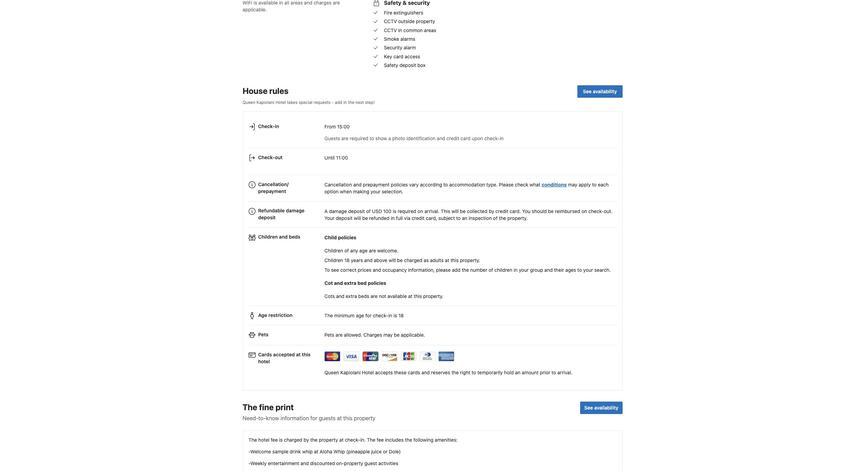 Task type: vqa. For each thing, say whether or not it's contained in the screenshot.
'SHORTEST' inside the LOS ANGELES TO PARIS SHORTEST FLIGHT TIME: 11H 51M
no



Task type: locate. For each thing, give the bounding box(es) containing it.
1 vertical spatial hotel
[[258, 437, 269, 443]]

1 vertical spatial cctv
[[384, 27, 397, 33]]

queen
[[243, 100, 255, 105], [324, 369, 339, 375]]

see availability button
[[577, 85, 622, 98], [580, 402, 622, 414]]

2 on from the left
[[582, 208, 587, 214]]

0 vertical spatial availability
[[593, 88, 617, 94]]

1 horizontal spatial charged
[[404, 257, 422, 263]]

1 horizontal spatial credit
[[446, 135, 459, 141]]

children for children and beds
[[258, 234, 278, 240]]

extinguishers
[[394, 10, 423, 16]]

for left guests
[[310, 415, 317, 421]]

card,
[[426, 215, 437, 221]]

0 vertical spatial credit
[[446, 135, 459, 141]]

the left the number
[[462, 267, 469, 273]]

children for children of any age are welcome.
[[324, 248, 343, 253]]

credit left card.
[[495, 208, 508, 214]]

may inside may apply to each option when making your selection.
[[568, 182, 577, 188]]

0 vertical spatial see
[[583, 88, 592, 94]]

are right charges
[[333, 0, 340, 5]]

1 vertical spatial see
[[584, 405, 593, 411]]

children 18 years and above will be charged as adults at this property.
[[324, 257, 480, 263]]

be up "discover" image
[[394, 332, 400, 338]]

your right making at the top left of the page
[[371, 189, 380, 194]]

prices
[[358, 267, 371, 273]]

damage inside a damage deposit of usd 100 is required on arrival. this will be collected by credit card. you should be reimbursed on check-out. your deposit will be refunded in full via credit card, subject to an inspection of the property.
[[329, 208, 347, 214]]

0 vertical spatial kapiolani
[[257, 100, 274, 105]]

0 horizontal spatial beds
[[289, 234, 300, 240]]

be right should
[[548, 208, 554, 214]]

availability
[[593, 88, 617, 94], [594, 405, 618, 411]]

from 15:00
[[324, 124, 350, 130]]

making
[[353, 189, 369, 194]]

see for the top see availability button
[[583, 88, 592, 94]]

1 check- from the top
[[258, 123, 275, 129]]

0 vertical spatial hotel
[[275, 100, 286, 105]]

information,
[[408, 267, 435, 273]]

includes
[[385, 437, 404, 443]]

0 vertical spatial see availability
[[583, 88, 617, 94]]

jcb image
[[400, 352, 416, 361]]

1 vertical spatial required
[[398, 208, 416, 214]]

to
[[370, 135, 374, 141], [443, 182, 448, 188], [592, 182, 597, 188], [456, 215, 461, 221], [577, 267, 582, 273], [472, 369, 476, 375], [552, 369, 556, 375]]

in inside wifi is available in all areas and charges are applicable.
[[279, 0, 283, 5]]

see availability for see availability button to the bottom
[[584, 405, 618, 411]]

1 vertical spatial children
[[324, 248, 343, 253]]

1 horizontal spatial will
[[389, 257, 396, 263]]

0 vertical spatial applicable.
[[243, 6, 267, 12]]

check-out
[[258, 154, 283, 160]]

be left refunded
[[362, 215, 368, 221]]

-weekly entertainment and discounted on-property guest activities
[[248, 460, 398, 466]]

and up making at the top left of the page
[[353, 182, 362, 188]]

selection.
[[382, 189, 403, 194]]

1 vertical spatial availability
[[594, 405, 618, 411]]

age right "any"
[[359, 248, 368, 253]]

1 vertical spatial hotel
[[362, 369, 374, 375]]

subject
[[438, 215, 455, 221]]

1 on from the left
[[418, 208, 423, 214]]

deposit down refundable
[[258, 215, 276, 220]]

and
[[304, 0, 312, 5], [437, 135, 445, 141], [353, 182, 362, 188], [279, 234, 288, 240], [364, 257, 373, 263], [373, 267, 381, 273], [544, 267, 553, 273], [334, 280, 343, 286], [336, 293, 344, 299], [422, 369, 430, 375], [300, 460, 309, 466]]

bed
[[358, 280, 367, 286]]

required inside a damage deposit of usd 100 is required on arrival. this will be collected by credit card. you should be reimbursed on check-out. your deposit will be refunded in full via credit card, subject to an inspection of the property.
[[398, 208, 416, 214]]

0 horizontal spatial hotel
[[275, 100, 286, 105]]

deposit
[[399, 62, 416, 68], [348, 208, 365, 214], [258, 215, 276, 220], [336, 215, 353, 221]]

0 horizontal spatial credit
[[412, 215, 425, 221]]

1 vertical spatial -
[[248, 449, 250, 454]]

0 vertical spatial an
[[462, 215, 467, 221]]

1 horizontal spatial fee
[[377, 437, 384, 443]]

1 horizontal spatial required
[[398, 208, 416, 214]]

0 horizontal spatial fee
[[271, 437, 278, 443]]

queen kapiolani hotel takes special requests - add in the next step!
[[243, 100, 375, 105]]

queen kapiolani hotel accepts these cards and reserves the right to temporarily hold an amount prior to arrival.
[[324, 369, 572, 375]]

0 vertical spatial age
[[359, 248, 368, 253]]

0 horizontal spatial damage
[[286, 208, 305, 214]]

activities
[[378, 460, 398, 466]]

credit right via
[[412, 215, 425, 221]]

the inside the fine print need-to-know information for guests at this property
[[243, 402, 257, 412]]

a
[[388, 135, 391, 141]]

1 horizontal spatial hotel
[[362, 369, 374, 375]]

accommodation
[[449, 182, 485, 188]]

children
[[258, 234, 278, 240], [324, 248, 343, 253], [324, 257, 343, 263]]

cctv down fire
[[384, 18, 397, 24]]

hotel left takes
[[275, 100, 286, 105]]

house
[[243, 86, 268, 96]]

by up inspection
[[489, 208, 494, 214]]

0 horizontal spatial required
[[350, 135, 368, 141]]

at inside cards accepted at this hotel
[[296, 351, 301, 357]]

may apply to each option when making your selection.
[[324, 182, 609, 194]]

0 horizontal spatial property.
[[423, 293, 443, 299]]

1 horizontal spatial available
[[388, 293, 407, 299]]

15:00
[[337, 124, 350, 130]]

check- up (pineapple
[[345, 437, 360, 443]]

18
[[344, 257, 350, 263], [398, 313, 404, 318]]

0 vertical spatial policies
[[391, 182, 408, 188]]

hotel down unionpay credit card icon
[[362, 369, 374, 375]]

card down security alarm
[[393, 53, 403, 59]]

your
[[371, 189, 380, 194], [519, 267, 529, 273], [583, 267, 593, 273]]

to right the ages
[[577, 267, 582, 273]]

0 horizontal spatial card
[[393, 53, 403, 59]]

available left all
[[258, 0, 278, 5]]

hotel
[[275, 100, 286, 105], [362, 369, 374, 375]]

in inside a damage deposit of usd 100 is required on arrival. this will be collected by credit card. you should be reimbursed on check-out. your deposit will be refunded in full via credit card, subject to an inspection of the property.
[[391, 215, 395, 221]]

0 vertical spatial charged
[[404, 257, 422, 263]]

2 vertical spatial children
[[324, 257, 343, 263]]

to inside a damage deposit of usd 100 is required on arrival. this will be collected by credit card. you should be reimbursed on check-out. your deposit will be refunded in full via credit card, subject to an inspection of the property.
[[456, 215, 461, 221]]

- up weekly
[[248, 449, 250, 454]]

add right requests
[[335, 100, 342, 105]]

the right includes
[[405, 437, 412, 443]]

2 vertical spatial -
[[248, 460, 250, 466]]

fee up juice
[[377, 437, 384, 443]]

and left charges
[[304, 0, 312, 5]]

1 vertical spatial an
[[515, 369, 520, 375]]

allowed.
[[344, 332, 362, 338]]

on
[[418, 208, 423, 214], [582, 208, 587, 214]]

or
[[383, 449, 388, 454]]

refundable
[[258, 208, 285, 214]]

see
[[583, 88, 592, 94], [584, 405, 593, 411]]

charged up information,
[[404, 257, 422, 263]]

hotel inside cards accepted at this hotel
[[258, 358, 270, 364]]

required left show
[[350, 135, 368, 141]]

will right "this"
[[452, 208, 459, 214]]

required up via
[[398, 208, 416, 214]]

queen for queen kapiolani hotel accepts these cards and reserves the right to temporarily hold an amount prior to arrival.
[[324, 369, 339, 375]]

the up the need-
[[243, 402, 257, 412]]

availability for see availability button to the bottom
[[594, 405, 618, 411]]

1 vertical spatial credit
[[495, 208, 508, 214]]

extra left bed
[[344, 280, 356, 286]]

18 down cots and extra beds are not available at this property.
[[398, 313, 404, 318]]

beds
[[289, 234, 300, 240], [358, 293, 369, 299]]

cancellation/ prepayment
[[258, 181, 289, 194]]

in left next
[[343, 100, 347, 105]]

their
[[554, 267, 564, 273]]

areas right "common"
[[424, 27, 436, 33]]

0 vertical spatial available
[[258, 0, 278, 5]]

see for see availability button to the bottom
[[584, 405, 593, 411]]

0 horizontal spatial an
[[462, 215, 467, 221]]

damage right refundable
[[286, 208, 305, 214]]

1 horizontal spatial queen
[[324, 369, 339, 375]]

2 vertical spatial policies
[[368, 280, 386, 286]]

1 vertical spatial kapiolani
[[340, 369, 361, 375]]

by
[[489, 208, 494, 214], [304, 437, 309, 443]]

1 vertical spatial beds
[[358, 293, 369, 299]]

to
[[324, 267, 330, 273]]

conditions
[[542, 182, 567, 188]]

0 horizontal spatial by
[[304, 437, 309, 443]]

the up welcome
[[248, 437, 257, 443]]

accepted payment methods and conditions element
[[248, 348, 617, 364]]

- right requests
[[332, 100, 334, 105]]

add
[[335, 100, 342, 105], [452, 267, 460, 273]]

type.
[[486, 182, 498, 188]]

0 vertical spatial check-
[[258, 123, 275, 129]]

security alarm
[[384, 45, 416, 50]]

1 vertical spatial queen
[[324, 369, 339, 375]]

via
[[404, 215, 410, 221]]

1 horizontal spatial may
[[568, 182, 577, 188]]

1 vertical spatial charged
[[284, 437, 302, 443]]

applicable. up jcb icon
[[401, 332, 425, 338]]

0 horizontal spatial add
[[335, 100, 342, 105]]

charged up drink
[[284, 437, 302, 443]]

2 horizontal spatial credit
[[495, 208, 508, 214]]

1 horizontal spatial kapiolani
[[340, 369, 361, 375]]

and inside wifi is available in all areas and charges are applicable.
[[304, 0, 312, 5]]

children
[[494, 267, 512, 273]]

the minimum age for check-in is 18
[[324, 313, 404, 318]]

0 vertical spatial for
[[365, 313, 372, 318]]

1 vertical spatial age
[[356, 313, 364, 318]]

step!
[[365, 100, 375, 105]]

see availability
[[583, 88, 617, 94], [584, 405, 618, 411]]

0 vertical spatial add
[[335, 100, 342, 105]]

property. down card.
[[507, 215, 528, 221]]

extra down the cot and extra bed policies
[[346, 293, 357, 299]]

charges
[[314, 0, 332, 5]]

0 horizontal spatial for
[[310, 415, 317, 421]]

damage
[[286, 208, 305, 214], [329, 208, 347, 214]]

0 vertical spatial areas
[[291, 0, 303, 5]]

what
[[530, 182, 540, 188]]

2 horizontal spatial property.
[[507, 215, 528, 221]]

to right prior
[[552, 369, 556, 375]]

the inside a damage deposit of usd 100 is required on arrival. this will be collected by credit card. you should be reimbursed on check-out. your deposit will be refunded in full via credit card, subject to an inspection of the property.
[[499, 215, 506, 221]]

0 vertical spatial arrival.
[[424, 208, 439, 214]]

1 horizontal spatial on
[[582, 208, 587, 214]]

1 vertical spatial areas
[[424, 27, 436, 33]]

0 horizontal spatial applicable.
[[243, 6, 267, 12]]

of right inspection
[[493, 215, 498, 221]]

prepayment
[[363, 182, 390, 188], [258, 188, 286, 194]]

years
[[351, 257, 363, 263]]

0 vertical spatial prepayment
[[363, 182, 390, 188]]

1 vertical spatial will
[[354, 215, 361, 221]]

check- down not
[[373, 313, 388, 318]]

property.
[[507, 215, 528, 221], [460, 257, 480, 263], [423, 293, 443, 299]]

1 vertical spatial add
[[452, 267, 460, 273]]

and right cots
[[336, 293, 344, 299]]

1 vertical spatial extra
[[346, 293, 357, 299]]

this right accepted at the left of the page
[[302, 351, 311, 357]]

2 vertical spatial credit
[[412, 215, 425, 221]]

1 vertical spatial available
[[388, 293, 407, 299]]

your inside may apply to each option when making your selection.
[[371, 189, 380, 194]]

the
[[324, 313, 333, 318], [243, 402, 257, 412], [248, 437, 257, 443], [367, 437, 375, 443]]

0 vertical spatial 18
[[344, 257, 350, 263]]

1 vertical spatial by
[[304, 437, 309, 443]]

photo
[[392, 135, 405, 141]]

0 horizontal spatial charged
[[284, 437, 302, 443]]

extra for bed
[[344, 280, 356, 286]]

deposit inside refundable damage deposit
[[258, 215, 276, 220]]

required
[[350, 135, 368, 141], [398, 208, 416, 214]]

2 cctv from the top
[[384, 27, 397, 33]]

be up occupancy
[[397, 257, 403, 263]]

2 check- from the top
[[258, 154, 275, 160]]

prepayment down cancellation/
[[258, 188, 286, 194]]

kapiolani down the visa icon
[[340, 369, 361, 375]]

card
[[393, 53, 403, 59], [461, 135, 470, 141]]

property. down please
[[423, 293, 443, 299]]

1 horizontal spatial damage
[[329, 208, 347, 214]]

charged
[[404, 257, 422, 263], [284, 437, 302, 443]]

for up charges
[[365, 313, 372, 318]]

0 vertical spatial cctv
[[384, 18, 397, 24]]

and down refundable damage deposit
[[279, 234, 288, 240]]

your left search.
[[583, 267, 593, 273]]

children up see
[[324, 257, 343, 263]]

these
[[394, 369, 407, 375]]

1 vertical spatial arrival.
[[557, 369, 572, 375]]

may
[[568, 182, 577, 188], [383, 332, 393, 338]]

1 horizontal spatial by
[[489, 208, 494, 214]]

policies up "any"
[[338, 235, 356, 240]]

property up in.
[[354, 415, 375, 421]]

- down welcome
[[248, 460, 250, 466]]

cancellation/
[[258, 181, 289, 187]]

will left refunded
[[354, 215, 361, 221]]

0 vertical spatial see availability button
[[577, 85, 622, 98]]

1 horizontal spatial your
[[519, 267, 529, 273]]

box
[[417, 62, 426, 68]]

alarm
[[404, 45, 416, 50]]

1 vertical spatial see availability
[[584, 405, 618, 411]]

hold
[[504, 369, 514, 375]]

1 vertical spatial 18
[[398, 313, 404, 318]]

on right reimbursed
[[582, 208, 587, 214]]

in right children
[[514, 267, 518, 273]]

unionpay credit card image
[[362, 352, 378, 361]]

0 horizontal spatial queen
[[243, 100, 255, 105]]

cancellation
[[324, 182, 352, 188]]

0 horizontal spatial prepayment
[[258, 188, 286, 194]]

the left 'right'
[[452, 369, 459, 375]]

applicable.
[[243, 6, 267, 12], [401, 332, 425, 338]]

accepts
[[375, 369, 393, 375]]

the for hotel
[[248, 437, 257, 443]]

0 horizontal spatial will
[[354, 215, 361, 221]]

pets for pets are allowed. charges may be applicable.
[[324, 332, 334, 338]]

applicable. down wifi
[[243, 6, 267, 12]]

by up whip
[[304, 437, 309, 443]]

1 cctv from the top
[[384, 18, 397, 24]]

upon
[[472, 135, 483, 141]]

visa image
[[343, 352, 359, 361]]

to right subject
[[456, 215, 461, 221]]

a
[[324, 208, 328, 214]]

age right minimum on the bottom of the page
[[356, 313, 364, 318]]

house rules
[[243, 86, 288, 96]]

applicable. inside wifi is available in all areas and charges are applicable.
[[243, 6, 267, 12]]

for
[[365, 313, 372, 318], [310, 415, 317, 421]]

children for children 18 years and above will be charged as adults at this property.
[[324, 257, 343, 263]]

special
[[299, 100, 312, 105]]

the for minimum
[[324, 313, 333, 318]]

this right guests
[[343, 415, 352, 421]]

18 up correct
[[344, 257, 350, 263]]

property. up to see correct prices and occupancy information, please add the number of children in your group and their ages to your search. on the bottom
[[460, 257, 480, 263]]

minimum
[[334, 313, 355, 318]]

card left upon
[[461, 135, 470, 141]]

an right hold
[[515, 369, 520, 375]]

available inside wifi is available in all areas and charges are applicable.
[[258, 0, 278, 5]]

is right wifi
[[254, 0, 257, 5]]

prepayment up making at the top left of the page
[[363, 182, 390, 188]]

credit
[[446, 135, 459, 141], [495, 208, 508, 214], [412, 215, 425, 221]]

1 horizontal spatial for
[[365, 313, 372, 318]]

damage up 'your'
[[329, 208, 347, 214]]

are inside wifi is available in all areas and charges are applicable.
[[333, 0, 340, 5]]

beds down refundable damage deposit
[[289, 234, 300, 240]]

-
[[332, 100, 334, 105], [248, 449, 250, 454], [248, 460, 250, 466]]

children down refundable damage deposit
[[258, 234, 278, 240]]

1 hotel from the top
[[258, 358, 270, 364]]

of
[[366, 208, 371, 214], [493, 215, 498, 221], [344, 248, 349, 253], [489, 267, 493, 273]]

are left allowed.
[[336, 332, 343, 338]]

1 horizontal spatial property.
[[460, 257, 480, 263]]

are up above in the left of the page
[[369, 248, 376, 253]]

wifi is available in all areas and charges are applicable.
[[243, 0, 340, 12]]

0 horizontal spatial your
[[371, 189, 380, 194]]

pets up mastercard image
[[324, 332, 334, 338]]

policies up selection.
[[391, 182, 408, 188]]

of left usd
[[366, 208, 371, 214]]

safety
[[384, 62, 398, 68]]

this inside cards accepted at this hotel
[[302, 351, 311, 357]]

fee up 'sample'
[[271, 437, 278, 443]]

0 horizontal spatial pets
[[258, 331, 268, 337]]

to-
[[258, 415, 266, 421]]

2 fee from the left
[[377, 437, 384, 443]]

check-
[[484, 135, 500, 141], [588, 208, 604, 214], [373, 313, 388, 318], [345, 437, 360, 443]]

an down collected
[[462, 215, 467, 221]]

arrival. right prior
[[557, 369, 572, 375]]

0 vertical spatial may
[[568, 182, 577, 188]]

damage inside refundable damage deposit
[[286, 208, 305, 214]]

may right charges
[[383, 332, 393, 338]]

credit left upon
[[446, 135, 459, 141]]

is right 100
[[393, 208, 396, 214]]

1 horizontal spatial 18
[[398, 313, 404, 318]]



Task type: describe. For each thing, give the bounding box(es) containing it.
1 horizontal spatial beds
[[358, 293, 369, 299]]

is inside wifi is available in all areas and charges are applicable.
[[254, 0, 257, 5]]

full
[[396, 215, 403, 221]]

vary
[[409, 182, 419, 188]]

above
[[374, 257, 387, 263]]

deposit down access at the left
[[399, 62, 416, 68]]

safety deposit box
[[384, 62, 426, 68]]

and up prices
[[364, 257, 373, 263]]

child policies
[[324, 235, 356, 240]]

0 vertical spatial beds
[[289, 234, 300, 240]]

and down above in the left of the page
[[373, 267, 381, 273]]

age
[[258, 312, 267, 318]]

inspection
[[469, 215, 492, 221]]

temporarily
[[477, 369, 503, 375]]

search.
[[594, 267, 611, 273]]

common
[[403, 27, 423, 33]]

cctv for cctv outside property
[[384, 18, 397, 24]]

the right in.
[[367, 437, 375, 443]]

in down cots and extra beds are not available at this property.
[[388, 313, 392, 318]]

is up 'sample'
[[279, 437, 283, 443]]

each
[[598, 182, 609, 188]]

pets for pets
[[258, 331, 268, 337]]

1 horizontal spatial arrival.
[[557, 369, 572, 375]]

100
[[383, 208, 391, 214]]

print
[[276, 402, 294, 412]]

1 horizontal spatial card
[[461, 135, 470, 141]]

wifi
[[243, 0, 252, 5]]

of left "any"
[[344, 248, 349, 253]]

0 horizontal spatial may
[[383, 332, 393, 338]]

conditions link
[[542, 182, 567, 188]]

at right whip
[[314, 449, 318, 454]]

prepayment inside cancellation/ prepayment
[[258, 188, 286, 194]]

next
[[355, 100, 364, 105]]

are left not
[[371, 293, 378, 299]]

0 vertical spatial will
[[452, 208, 459, 214]]

kapiolani for accepts
[[340, 369, 361, 375]]

the up whip
[[310, 437, 318, 443]]

11:00
[[336, 155, 348, 161]]

should
[[532, 208, 547, 214]]

cot and extra bed policies
[[324, 280, 386, 286]]

2 hotel from the top
[[258, 437, 269, 443]]

pets are allowed. charges may be applicable.
[[324, 332, 425, 338]]

requests
[[314, 100, 331, 105]]

property up aloha at the left of the page
[[319, 437, 338, 443]]

drink
[[290, 449, 301, 454]]

to right 'right'
[[472, 369, 476, 375]]

extra for beds
[[346, 293, 357, 299]]

kapiolani for takes
[[257, 100, 274, 105]]

information
[[281, 415, 309, 421]]

apply
[[579, 182, 591, 188]]

when
[[340, 189, 352, 194]]

property inside the fine print need-to-know information for guests at this property
[[354, 415, 375, 421]]

check- for out
[[258, 154, 275, 160]]

deposit down making at the top left of the page
[[348, 208, 365, 214]]

see availability for the top see availability button
[[583, 88, 617, 94]]

group
[[530, 267, 543, 273]]

out.
[[604, 208, 613, 214]]

guests are required to show a photo identification and credit card upon check-in
[[324, 135, 504, 141]]

at inside the fine print need-to-know information for guests at this property
[[337, 415, 342, 421]]

cctv for cctv in common areas
[[384, 27, 397, 33]]

security
[[384, 45, 402, 50]]

child
[[324, 235, 337, 240]]

2 horizontal spatial policies
[[391, 182, 408, 188]]

arrival. inside a damage deposit of usd 100 is required on arrival. this will be collected by credit card. you should be reimbursed on check-out. your deposit will be refunded in full via credit card, subject to an inspection of the property.
[[424, 208, 439, 214]]

0 horizontal spatial 18
[[344, 257, 350, 263]]

1 horizontal spatial policies
[[368, 280, 386, 286]]

1 horizontal spatial applicable.
[[401, 332, 425, 338]]

cards
[[258, 351, 272, 357]]

1 horizontal spatial areas
[[424, 27, 436, 33]]

cctv in common areas
[[384, 27, 436, 33]]

1 horizontal spatial an
[[515, 369, 520, 375]]

restriction
[[268, 312, 292, 318]]

diners club image
[[419, 352, 435, 361]]

availability for the top see availability button
[[593, 88, 617, 94]]

0 vertical spatial required
[[350, 135, 368, 141]]

card.
[[510, 208, 521, 214]]

to left show
[[370, 135, 374, 141]]

property up "common"
[[416, 18, 435, 24]]

dole)
[[389, 449, 401, 454]]

at up whip
[[339, 437, 344, 443]]

in up out
[[275, 123, 279, 129]]

mastercard image
[[324, 352, 340, 361]]

are down "15:00"
[[341, 135, 348, 141]]

identification
[[407, 135, 436, 141]]

at right adults
[[445, 257, 449, 263]]

discounted
[[310, 460, 335, 466]]

alarms
[[400, 36, 415, 42]]

check- inside a damage deposit of usd 100 is required on arrival. this will be collected by credit card. you should be reimbursed on check-out. your deposit will be refunded in full via credit card, subject to an inspection of the property.
[[588, 208, 604, 214]]

adults
[[430, 257, 444, 263]]

outside
[[398, 18, 415, 24]]

reimbursed
[[555, 208, 580, 214]]

is inside a damage deposit of usd 100 is required on arrival. this will be collected by credit card. you should be reimbursed on check-out. your deposit will be refunded in full via credit card, subject to an inspection of the property.
[[393, 208, 396, 214]]

damage for refundable
[[286, 208, 305, 214]]

be left collected
[[460, 208, 466, 214]]

discover image
[[381, 352, 397, 361]]

please
[[436, 267, 451, 273]]

to right according
[[443, 182, 448, 188]]

at right not
[[408, 293, 412, 299]]

cancellation and prepayment policies vary according to accommodation type. please check what conditions
[[324, 182, 567, 188]]

weekly
[[250, 460, 267, 466]]

until
[[324, 155, 335, 161]]

0 vertical spatial card
[[393, 53, 403, 59]]

areas inside wifi is available in all areas and charges are applicable.
[[291, 0, 303, 5]]

1 horizontal spatial add
[[452, 267, 460, 273]]

please
[[499, 182, 514, 188]]

welcome
[[250, 449, 271, 454]]

1 vertical spatial see availability button
[[580, 402, 622, 414]]

is down cots and extra beds are not available at this property.
[[394, 313, 397, 318]]

0 horizontal spatial policies
[[338, 235, 356, 240]]

deposit right 'your'
[[336, 215, 353, 221]]

takes
[[287, 100, 298, 105]]

in.
[[360, 437, 366, 443]]

see
[[331, 267, 339, 273]]

the left next
[[348, 100, 354, 105]]

a damage deposit of usd 100 is required on arrival. this will be collected by credit card. you should be reimbursed on check-out. your deposit will be refunded in full via credit card, subject to an inspection of the property.
[[324, 208, 613, 221]]

1 horizontal spatial prepayment
[[363, 182, 390, 188]]

and left the their
[[544, 267, 553, 273]]

this
[[441, 208, 450, 214]]

of right the number
[[489, 267, 493, 273]]

cctv outside property
[[384, 18, 435, 24]]

damage for a
[[329, 208, 347, 214]]

and right cards on the left of the page
[[422, 369, 430, 375]]

fine
[[259, 402, 274, 412]]

the for fine
[[243, 402, 257, 412]]

cot
[[324, 280, 333, 286]]

you
[[522, 208, 531, 214]]

key card access
[[384, 53, 420, 59]]

an inside a damage deposit of usd 100 is required on arrival. this will be collected by credit card. you should be reimbursed on check-out. your deposit will be refunded in full via credit card, subject to an inspection of the property.
[[462, 215, 467, 221]]

the fine print need-to-know information for guests at this property
[[243, 402, 375, 421]]

check- for in
[[258, 123, 275, 129]]

right
[[460, 369, 470, 375]]

and right identification
[[437, 135, 445, 141]]

hotel for takes
[[275, 100, 286, 105]]

this down information,
[[414, 293, 422, 299]]

queen for queen kapiolani hotel takes special requests - add in the next step!
[[243, 100, 255, 105]]

the hotel fee is charged by the property at check-in. the fee includes the following amenities:
[[248, 437, 458, 443]]

refundable damage deposit
[[258, 208, 305, 220]]

this inside the fine print need-to-know information for guests at this property
[[343, 415, 352, 421]]

refunded
[[369, 215, 389, 221]]

all
[[284, 0, 289, 5]]

this up please
[[451, 257, 459, 263]]

know
[[266, 415, 279, 421]]

american express image
[[438, 352, 454, 361]]

show
[[375, 135, 387, 141]]

accepted
[[273, 351, 295, 357]]

(pineapple
[[346, 449, 370, 454]]

by inside a damage deposit of usd 100 is required on arrival. this will be collected by credit card. you should be reimbursed on check-out. your deposit will be refunded in full via credit card, subject to an inspection of the property.
[[489, 208, 494, 214]]

1 fee from the left
[[271, 437, 278, 443]]

check- right upon
[[484, 135, 500, 141]]

and right "cot"
[[334, 280, 343, 286]]

property down (pineapple
[[344, 460, 363, 466]]

on-
[[336, 460, 344, 466]]

guests
[[324, 135, 340, 141]]

hotel for accepts
[[362, 369, 374, 375]]

charges
[[363, 332, 382, 338]]

correct
[[340, 267, 356, 273]]

age restriction
[[258, 312, 292, 318]]

for inside the fine print need-to-know information for guests at this property
[[310, 415, 317, 421]]

property. inside a damage deposit of usd 100 is required on arrival. this will be collected by credit card. you should be reimbursed on check-out. your deposit will be refunded in full via credit card, subject to an inspection of the property.
[[507, 215, 528, 221]]

- for sample
[[248, 449, 250, 454]]

- for entertainment
[[248, 460, 250, 466]]

whip
[[302, 449, 313, 454]]

to inside may apply to each option when making your selection.
[[592, 182, 597, 188]]

0 vertical spatial -
[[332, 100, 334, 105]]

sample
[[272, 449, 288, 454]]

as
[[424, 257, 429, 263]]

and down whip
[[300, 460, 309, 466]]

2 vertical spatial property.
[[423, 293, 443, 299]]

2 horizontal spatial your
[[583, 267, 593, 273]]

any
[[350, 248, 358, 253]]

ages
[[565, 267, 576, 273]]

in up smoke alarms
[[398, 27, 402, 33]]

in right upon
[[500, 135, 504, 141]]



